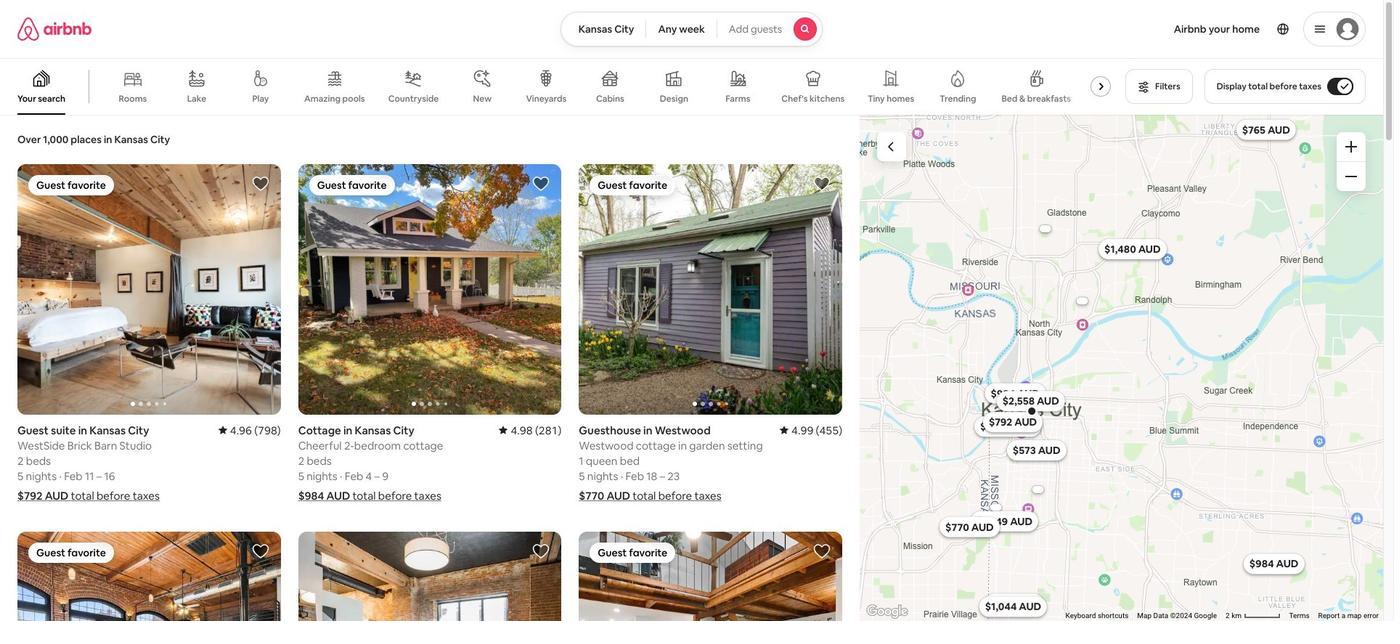 Task type: describe. For each thing, give the bounding box(es) containing it.
1 add to wishlist: loft in kansas city image from the left
[[252, 542, 269, 560]]

zoom in image
[[1346, 141, 1358, 153]]

add to wishlist: cottage in kansas city image
[[533, 175, 550, 193]]

profile element
[[841, 0, 1367, 58]]

google image
[[864, 602, 912, 621]]

4.96 out of 5 average rating,  798 reviews image
[[218, 423, 281, 437]]



Task type: vqa. For each thing, say whether or not it's contained in the screenshot.
Glow in the Dark Clear Kayak or Paddleboard in Paradise GROUP
no



Task type: locate. For each thing, give the bounding box(es) containing it.
the location you searched image
[[1026, 405, 1038, 417]]

1 horizontal spatial add to wishlist: loft in kansas city image
[[533, 542, 550, 560]]

None search field
[[561, 12, 823, 46]]

add to wishlist: guesthouse in westwood image
[[814, 175, 831, 193]]

2 add to wishlist: loft in kansas city image from the left
[[533, 542, 550, 560]]

group
[[0, 58, 1117, 115], [17, 164, 281, 414], [298, 164, 562, 415], [579, 164, 843, 415], [17, 531, 281, 621], [298, 531, 562, 621], [579, 531, 843, 621]]

4.98 out of 5 average rating,  281 reviews image
[[499, 423, 562, 437]]

add to wishlist: loft in kansas city image
[[252, 542, 269, 560], [533, 542, 550, 560]]

add to wishlist: guest suite in kansas city image
[[252, 175, 269, 193]]

0 horizontal spatial add to wishlist: loft in kansas city image
[[252, 542, 269, 560]]

google map
showing 30 stays. region
[[860, 115, 1384, 621]]

zoom out image
[[1346, 171, 1358, 182]]

add to wishlist: home in kansas city image
[[814, 542, 831, 560]]

4.99 out of 5 average rating,  455 reviews image
[[780, 423, 843, 437]]



